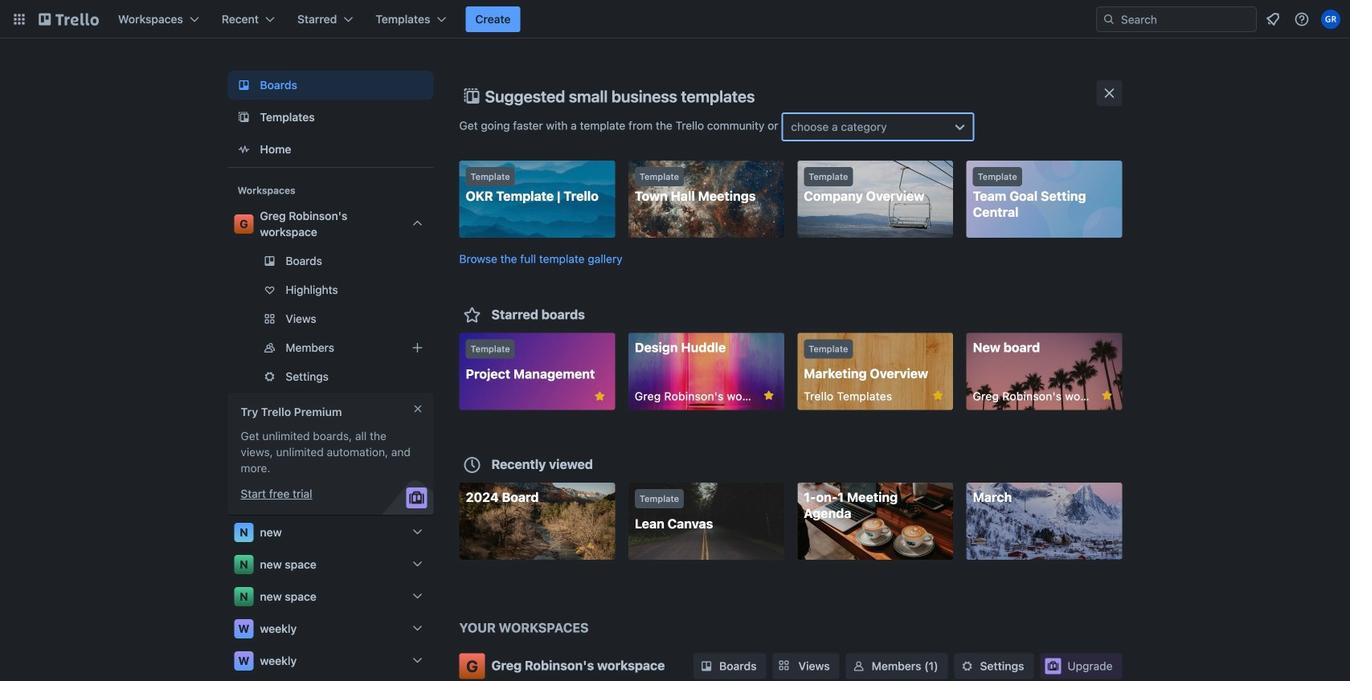 Task type: locate. For each thing, give the bounding box(es) containing it.
click to unstar this board. it will be removed from your starred list. image
[[931, 389, 946, 403], [593, 390, 607, 404]]

1 horizontal spatial sm image
[[960, 659, 976, 675]]

sm image
[[699, 659, 715, 675], [960, 659, 976, 675]]

click to unstar this board. it will be removed from your starred list. image
[[762, 389, 777, 403]]

template board image
[[234, 108, 254, 127]]

add image
[[408, 339, 427, 358]]

0 horizontal spatial sm image
[[699, 659, 715, 675]]

greg robinson (gregrobinson96) image
[[1322, 10, 1341, 29]]

back to home image
[[39, 6, 99, 32]]

2 sm image from the left
[[960, 659, 976, 675]]

sm image
[[851, 659, 867, 675]]



Task type: vqa. For each thing, say whether or not it's contained in the screenshot.
middle click to unstar this board. it will be removed from your starred list. icon
yes



Task type: describe. For each thing, give the bounding box(es) containing it.
board image
[[234, 76, 254, 95]]

0 notifications image
[[1264, 10, 1283, 29]]

primary element
[[0, 0, 1351, 39]]

search image
[[1103, 13, 1116, 26]]

0 horizontal spatial click to unstar this board. it will be removed from your starred list. image
[[593, 390, 607, 404]]

open information menu image
[[1295, 11, 1311, 27]]

Search field
[[1116, 8, 1257, 31]]

1 horizontal spatial click to unstar this board. it will be removed from your starred list. image
[[931, 389, 946, 403]]

1 sm image from the left
[[699, 659, 715, 675]]

home image
[[234, 140, 254, 159]]



